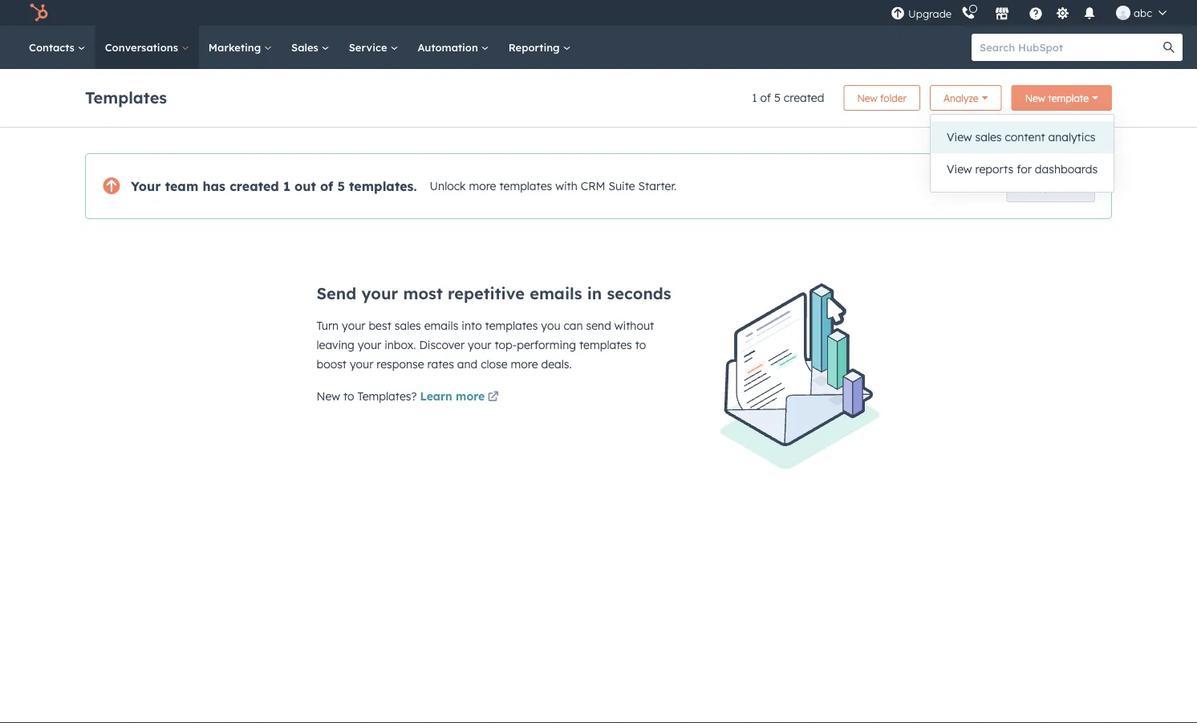 Task type: locate. For each thing, give the bounding box(es) containing it.
menu
[[890, 0, 1178, 26]]

view
[[947, 130, 973, 144], [947, 162, 973, 176]]

to down "boost"
[[344, 389, 354, 403]]

service link
[[339, 26, 408, 69]]

view down analyze
[[947, 130, 973, 144]]

your right turn
[[342, 319, 366, 333]]

new template
[[1026, 92, 1089, 104]]

help button
[[1023, 0, 1050, 26]]

view for view sales content analytics
[[947, 130, 973, 144]]

new left template
[[1026, 92, 1046, 104]]

learn more link
[[420, 388, 502, 407]]

1 of 5 created
[[752, 91, 825, 105]]

emails for into
[[424, 319, 459, 333]]

discover
[[419, 338, 465, 352]]

crm
[[581, 179, 606, 193]]

1 vertical spatial emails
[[424, 319, 459, 333]]

automation link
[[408, 26, 499, 69]]

to down without
[[636, 338, 647, 352]]

new down "boost"
[[317, 389, 340, 403]]

emails up discover
[[424, 319, 459, 333]]

your
[[131, 178, 161, 194]]

1
[[752, 91, 758, 105], [283, 178, 291, 194]]

unlock more templates with crm suite starter.
[[430, 179, 677, 193]]

0 horizontal spatial created
[[230, 178, 279, 194]]

created left new folder button
[[784, 91, 825, 105]]

new folder
[[858, 92, 907, 104]]

templates.
[[349, 178, 417, 194]]

0 vertical spatial upgrade
[[909, 7, 952, 20]]

without
[[615, 319, 654, 333]]

0 vertical spatial templates
[[500, 179, 553, 193]]

has
[[203, 178, 226, 194]]

your right "boost"
[[350, 357, 374, 371]]

0 horizontal spatial emails
[[424, 319, 459, 333]]

new for new to templates?
[[317, 389, 340, 403]]

conversations link
[[95, 26, 199, 69]]

upgrade down dashboards at the top right of the page
[[1027, 179, 1076, 193]]

sales up reports at top right
[[976, 130, 1002, 144]]

view reports for dashboards link
[[931, 153, 1114, 185]]

analyze button
[[930, 85, 1002, 111]]

0 vertical spatial sales
[[976, 130, 1002, 144]]

notifications image
[[1083, 7, 1097, 22]]

1 vertical spatial 1
[[283, 178, 291, 194]]

0 horizontal spatial upgrade
[[909, 7, 952, 20]]

new for new folder
[[858, 92, 878, 104]]

0 horizontal spatial 1
[[283, 178, 291, 194]]

sales up the inbox.
[[395, 319, 421, 333]]

hubspot link
[[19, 3, 60, 22]]

created
[[784, 91, 825, 105], [230, 178, 279, 194]]

more right unlock
[[469, 179, 497, 193]]

templates down send
[[580, 338, 632, 352]]

0 vertical spatial of
[[761, 91, 772, 105]]

abc button
[[1107, 0, 1177, 26]]

5
[[775, 91, 781, 105], [337, 178, 345, 194]]

marketplaces image
[[995, 7, 1010, 22]]

link opens in a new window image
[[488, 388, 499, 407], [488, 392, 499, 403]]

your
[[362, 283, 398, 303], [342, 319, 366, 333], [358, 338, 382, 352], [468, 338, 492, 352], [350, 357, 374, 371]]

0 vertical spatial 5
[[775, 91, 781, 105]]

upgrade link
[[1007, 170, 1096, 202]]

created inside templates banner
[[784, 91, 825, 105]]

upgrade right upgrade icon
[[909, 7, 952, 20]]

help image
[[1029, 7, 1044, 22]]

abc
[[1134, 6, 1153, 19]]

contacts
[[29, 41, 78, 54]]

rates
[[428, 357, 454, 371]]

sales inside the turn your best sales emails into templates you can send without leaving your inbox. discover your top-performing templates to boost your response rates and close more deals.
[[395, 319, 421, 333]]

emails for in
[[530, 283, 582, 303]]

new to templates?
[[317, 389, 417, 403]]

0 horizontal spatial new
[[317, 389, 340, 403]]

contacts link
[[19, 26, 95, 69]]

0 vertical spatial emails
[[530, 283, 582, 303]]

templates up top-
[[485, 319, 538, 333]]

0 vertical spatial more
[[469, 179, 497, 193]]

0 horizontal spatial sales
[[395, 319, 421, 333]]

Search HubSpot search field
[[972, 34, 1169, 61]]

1 vertical spatial created
[[230, 178, 279, 194]]

emails
[[530, 283, 582, 303], [424, 319, 459, 333]]

1 horizontal spatial 1
[[752, 91, 758, 105]]

1 horizontal spatial upgrade
[[1027, 179, 1076, 193]]

templates left with
[[500, 179, 553, 193]]

0 vertical spatial view
[[947, 130, 973, 144]]

leaving
[[317, 338, 355, 352]]

more
[[469, 179, 497, 193], [511, 357, 538, 371], [456, 389, 485, 403]]

emails inside the turn your best sales emails into templates you can send without leaving your inbox. discover your top-performing templates to boost your response rates and close more deals.
[[424, 319, 459, 333]]

of
[[761, 91, 772, 105], [320, 178, 333, 194]]

marketing link
[[199, 26, 282, 69]]

upgrade
[[909, 7, 952, 20], [1027, 179, 1076, 193]]

view left reports at top right
[[947, 162, 973, 176]]

2 vertical spatial more
[[456, 389, 485, 403]]

1 horizontal spatial to
[[636, 338, 647, 352]]

1 horizontal spatial 5
[[775, 91, 781, 105]]

1 vertical spatial sales
[[395, 319, 421, 333]]

0 vertical spatial to
[[636, 338, 647, 352]]

1 horizontal spatial sales
[[976, 130, 1002, 144]]

view for view reports for dashboards
[[947, 162, 973, 176]]

top-
[[495, 338, 517, 352]]

2 vertical spatial templates
[[580, 338, 632, 352]]

more inside the turn your best sales emails into templates you can send without leaving your inbox. discover your top-performing templates to boost your response rates and close more deals.
[[511, 357, 538, 371]]

1 vertical spatial more
[[511, 357, 538, 371]]

marketing
[[209, 41, 264, 54]]

1 horizontal spatial created
[[784, 91, 825, 105]]

sales
[[976, 130, 1002, 144], [395, 319, 421, 333]]

search image
[[1164, 42, 1175, 53]]

new inside 'popup button'
[[1026, 92, 1046, 104]]

created right has
[[230, 178, 279, 194]]

0 vertical spatial 1
[[752, 91, 758, 105]]

more down top-
[[511, 357, 538, 371]]

new inside button
[[858, 92, 878, 104]]

more inside 'link'
[[456, 389, 485, 403]]

gary orlando image
[[1117, 6, 1131, 20]]

marketplaces button
[[986, 0, 1020, 26]]

new for new template
[[1026, 92, 1046, 104]]

analytics
[[1049, 130, 1096, 144]]

2 link opens in a new window image from the top
[[488, 392, 499, 403]]

2 horizontal spatial new
[[1026, 92, 1046, 104]]

1 horizontal spatial of
[[761, 91, 772, 105]]

inbox.
[[385, 338, 416, 352]]

0 vertical spatial created
[[784, 91, 825, 105]]

1 vertical spatial upgrade
[[1027, 179, 1076, 193]]

emails up you
[[530, 283, 582, 303]]

new
[[858, 92, 878, 104], [1026, 92, 1046, 104], [317, 389, 340, 403]]

more for learn more
[[456, 389, 485, 403]]

templates
[[500, 179, 553, 193], [485, 319, 538, 333], [580, 338, 632, 352]]

0 horizontal spatial 5
[[337, 178, 345, 194]]

more down and
[[456, 389, 485, 403]]

new left folder
[[858, 92, 878, 104]]

reporting link
[[499, 26, 581, 69]]

dashboards
[[1035, 162, 1098, 176]]

calling icon image
[[962, 6, 976, 21]]

notifications button
[[1077, 0, 1104, 26]]

reports
[[976, 162, 1014, 176]]

2 view from the top
[[947, 162, 973, 176]]

1 vertical spatial view
[[947, 162, 973, 176]]

1 view from the top
[[947, 130, 973, 144]]

0 horizontal spatial of
[[320, 178, 333, 194]]

1 horizontal spatial new
[[858, 92, 878, 104]]

repetitive
[[448, 283, 525, 303]]

0 horizontal spatial to
[[344, 389, 354, 403]]

templates?
[[358, 389, 417, 403]]

deals.
[[541, 357, 572, 371]]

1 vertical spatial of
[[320, 178, 333, 194]]

1 horizontal spatial emails
[[530, 283, 582, 303]]

to
[[636, 338, 647, 352], [344, 389, 354, 403]]

created for 5
[[784, 91, 825, 105]]



Task type: vqa. For each thing, say whether or not it's contained in the screenshot.
content
yes



Task type: describe. For each thing, give the bounding box(es) containing it.
1 vertical spatial to
[[344, 389, 354, 403]]

1 inside templates banner
[[752, 91, 758, 105]]

hubspot image
[[29, 3, 48, 22]]

conversations
[[105, 41, 181, 54]]

sales link
[[282, 26, 339, 69]]

new template button
[[1012, 85, 1113, 111]]

automation
[[418, 41, 481, 54]]

sales
[[291, 41, 322, 54]]

response
[[377, 357, 424, 371]]

view reports for dashboards
[[947, 162, 1098, 176]]

templates
[[85, 87, 167, 107]]

send
[[586, 319, 612, 333]]

settings image
[[1056, 7, 1071, 21]]

to inside the turn your best sales emails into templates you can send without leaving your inbox. discover your top-performing templates to boost your response rates and close more deals.
[[636, 338, 647, 352]]

new folder button
[[844, 85, 921, 111]]

and
[[457, 357, 478, 371]]

your team has created 1 out of 5 templates.
[[131, 178, 417, 194]]

can
[[564, 319, 583, 333]]

created for has
[[230, 178, 279, 194]]

send your most repetitive emails in seconds
[[317, 283, 672, 303]]

service
[[349, 41, 390, 54]]

learn
[[420, 389, 453, 403]]

performing
[[517, 338, 576, 352]]

send
[[317, 283, 357, 303]]

view sales content analytics link
[[931, 121, 1114, 153]]

best
[[369, 319, 392, 333]]

template
[[1049, 92, 1089, 104]]

your up best
[[362, 283, 398, 303]]

close
[[481, 357, 508, 371]]

content
[[1005, 130, 1046, 144]]

more for unlock more templates with crm suite starter.
[[469, 179, 497, 193]]

calling icon button
[[955, 2, 983, 23]]

seconds
[[607, 283, 672, 303]]

link opens in a new window image inside learn more 'link'
[[488, 392, 499, 403]]

out
[[295, 178, 316, 194]]

boost
[[317, 357, 347, 371]]

suite
[[609, 179, 636, 193]]

your down into
[[468, 338, 492, 352]]

learn more
[[420, 389, 485, 403]]

analyze
[[944, 92, 979, 104]]

into
[[462, 319, 482, 333]]

folder
[[881, 92, 907, 104]]

turn
[[317, 319, 339, 333]]

search button
[[1156, 34, 1183, 61]]

unlock
[[430, 179, 466, 193]]

view sales content analytics
[[947, 130, 1096, 144]]

1 vertical spatial 5
[[337, 178, 345, 194]]

1 link opens in a new window image from the top
[[488, 388, 499, 407]]

templates banner
[[85, 80, 1113, 111]]

of inside templates banner
[[761, 91, 772, 105]]

in
[[587, 283, 602, 303]]

5 inside templates banner
[[775, 91, 781, 105]]

menu containing abc
[[890, 0, 1178, 26]]

settings link
[[1053, 4, 1073, 21]]

team
[[165, 178, 199, 194]]

1 vertical spatial templates
[[485, 319, 538, 333]]

turn your best sales emails into templates you can send without leaving your inbox. discover your top-performing templates to boost your response rates and close more deals.
[[317, 319, 654, 371]]

most
[[403, 283, 443, 303]]

for
[[1017, 162, 1032, 176]]

upgrade image
[[891, 7, 906, 21]]

reporting
[[509, 41, 563, 54]]

starter.
[[639, 179, 677, 193]]

you
[[541, 319, 561, 333]]

with
[[556, 179, 578, 193]]

upgrade inside the upgrade link
[[1027, 179, 1076, 193]]

your down best
[[358, 338, 382, 352]]



